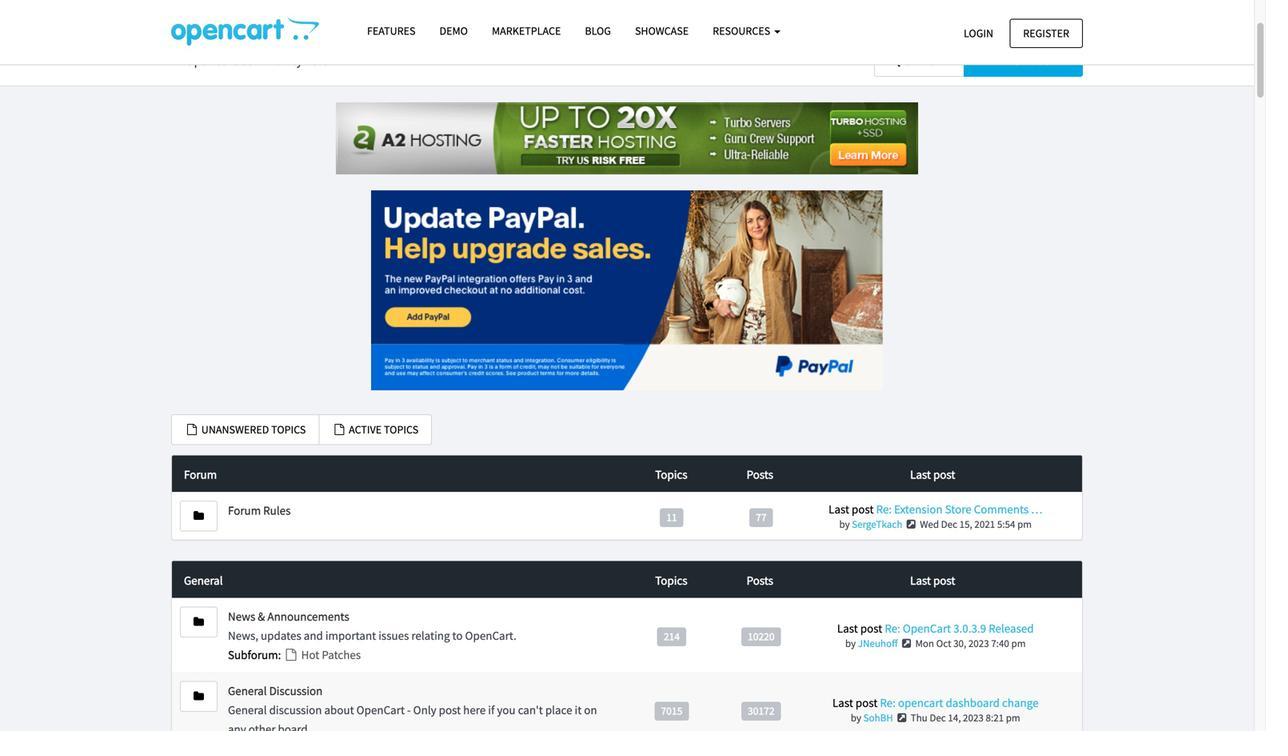Task type: describe. For each thing, give the bounding box(es) containing it.
extension
[[894, 501, 943, 517]]

marketplace link
[[480, 17, 573, 45]]

active topics
[[347, 422, 418, 437]]

re: extension store comments … link
[[876, 501, 1043, 517]]

hot patches link
[[283, 647, 361, 662]]

here
[[463, 702, 486, 717]]

login inside popup button
[[1031, 54, 1061, 68]]

oct
[[936, 637, 951, 650]]

released
[[989, 621, 1034, 636]]

post up "by sohbh"
[[856, 695, 878, 710]]

forum login
[[994, 54, 1061, 68]]

3.0.3.9
[[954, 621, 986, 636]]

general for general discussion general discussion about opencart - only post here if you can't place it on any other board.
[[228, 683, 267, 698]]

can't
[[518, 702, 543, 717]]

marketplace
[[492, 24, 561, 38]]

sergetkach
[[852, 517, 903, 531]]

only
[[413, 702, 436, 717]]

about
[[324, 702, 354, 717]]

last post re: opencart dashboard change
[[833, 695, 1039, 710]]

forum rules link
[[228, 503, 291, 518]]

sohbh
[[864, 711, 893, 724]]

post up last post re: opencart 3.0.3.9 released
[[933, 573, 955, 588]]

topics for unanswered topics
[[271, 422, 306, 437]]

forum right community on the left top of the page
[[305, 53, 340, 69]]

1 vertical spatial opencart
[[903, 621, 951, 636]]

subforum:
[[228, 647, 281, 662]]

-
[[407, 702, 411, 717]]

30,
[[954, 637, 966, 650]]

14,
[[948, 711, 961, 724]]

blog
[[585, 24, 611, 38]]

214
[[664, 630, 680, 643]]

dec for extension
[[941, 517, 958, 531]]

last post re: opencart 3.0.3.9 released
[[837, 621, 1034, 636]]

store
[[945, 501, 972, 517]]

you
[[497, 702, 516, 717]]

7:40
[[991, 637, 1009, 650]]

&
[[258, 609, 265, 624]]

active
[[349, 422, 382, 437]]

by sohbh
[[851, 711, 893, 724]]

posts for last post re: extension store comments …
[[747, 467, 773, 482]]

if
[[488, 702, 495, 717]]

2021
[[975, 517, 995, 531]]

demo
[[440, 24, 468, 38]]

7015
[[661, 704, 683, 717]]

dec for opencart
[[930, 711, 946, 724]]

sohbh link
[[864, 711, 893, 724]]

unanswered topics
[[199, 422, 306, 437]]

blog link
[[573, 17, 623, 45]]

by for last post re: opencart dashboard change
[[851, 711, 861, 724]]

file o image
[[283, 649, 299, 661]]

discussion
[[269, 683, 323, 698]]

file o image for active topics
[[332, 424, 347, 435]]

search image
[[888, 56, 902, 67]]

opencart inside general discussion general discussion about opencart - only post here if you can't place it on any other board.
[[357, 702, 405, 717]]

re: for re: opencart 3.0.3.9 released
[[885, 621, 901, 636]]

jneuhoff link
[[858, 637, 898, 650]]

general for general
[[184, 573, 223, 588]]

topics for last post re: opencart 3.0.3.9 released
[[655, 573, 688, 588]]

forum for forum login
[[994, 54, 1029, 68]]

view the latest post image
[[905, 519, 918, 529]]

general discussion link
[[228, 683, 323, 698]]

last up extension
[[910, 467, 931, 482]]

search
[[905, 54, 943, 68]]

post up by sergetkach
[[852, 501, 874, 517]]

last post re: extension store comments …
[[829, 501, 1043, 517]]

post up last post re: extension store comments …
[[933, 467, 955, 482]]

to
[[452, 628, 463, 643]]

lock image
[[978, 56, 992, 67]]

pm for comments
[[1018, 517, 1032, 531]]

features link
[[355, 17, 428, 45]]

re: opencart dashboard change link
[[880, 695, 1039, 710]]

0 vertical spatial login
[[964, 26, 994, 40]]

last for opencart
[[833, 695, 853, 710]]

topics for last post re: extension store comments …
[[655, 467, 688, 482]]

5:54
[[997, 517, 1015, 531]]

updates
[[261, 628, 301, 643]]

re: for re: extension store comments …
[[876, 501, 892, 517]]

change
[[1002, 695, 1039, 710]]

dashboard
[[946, 695, 1000, 710]]

jneuhoff
[[858, 637, 898, 650]]

0 vertical spatial opencart
[[186, 53, 237, 69]]

opencart community forum link
[[171, 53, 340, 69]]

by for last post re: extension store comments …
[[839, 517, 850, 531]]

mon oct 30, 2023 7:40 pm
[[915, 637, 1026, 650]]

demo link
[[428, 17, 480, 45]]

showcase
[[635, 24, 689, 38]]

by jneuhoff
[[845, 637, 898, 650]]

last for extension
[[829, 501, 849, 517]]



Task type: locate. For each thing, give the bounding box(es) containing it.
thu dec 14, 2023 8:21 pm
[[911, 711, 1020, 724]]

8:21
[[986, 711, 1004, 724]]

view the latest post image for opencart
[[895, 713, 909, 723]]

2023 for dashboard
[[963, 711, 984, 724]]

last post for opencart
[[910, 573, 955, 588]]

1 last post from the top
[[910, 467, 955, 482]]

0 vertical spatial last post
[[910, 467, 955, 482]]

30172
[[748, 704, 775, 717]]

re: up sergetkach at right
[[876, 501, 892, 517]]

general discussion general discussion about opencart - only post here if you can't place it on any other board.
[[228, 683, 597, 731]]

2 vertical spatial general
[[228, 702, 267, 717]]

issues
[[379, 628, 409, 643]]

on
[[584, 702, 597, 717]]

1 vertical spatial 2023
[[963, 711, 984, 724]]

…
[[1031, 501, 1043, 517]]

1 vertical spatial last post
[[910, 573, 955, 588]]

comments
[[974, 501, 1029, 517]]

general
[[184, 573, 223, 588], [228, 683, 267, 698], [228, 702, 267, 717]]

forum for forum rules
[[228, 503, 261, 518]]

posts up 77
[[747, 467, 773, 482]]

login link
[[950, 19, 1007, 48]]

2023
[[969, 637, 989, 650], [963, 711, 984, 724]]

it
[[575, 702, 582, 717]]

2 horizontal spatial opencart
[[903, 621, 951, 636]]

general down subforum:
[[228, 683, 267, 698]]

file o image left active
[[332, 424, 347, 435]]

pm down change
[[1006, 711, 1020, 724]]

post inside general discussion general discussion about opencart - only post here if you can't place it on any other board.
[[439, 702, 461, 717]]

0 vertical spatial pm
[[1018, 517, 1032, 531]]

opencart up 'mon'
[[903, 621, 951, 636]]

1 posts from the top
[[747, 467, 773, 482]]

2 vertical spatial re:
[[880, 695, 896, 710]]

general up 'any'
[[228, 702, 267, 717]]

re: up sohbh
[[880, 695, 896, 710]]

board.
[[278, 721, 311, 731]]

news & announcements news, updates and important issues relating to opencart.
[[228, 609, 517, 643]]

0 vertical spatial 2023
[[969, 637, 989, 650]]

1 file o image from the left
[[185, 424, 199, 435]]

opencart
[[898, 695, 943, 710]]

wed
[[920, 517, 939, 531]]

0 vertical spatial view the latest post image
[[900, 638, 913, 649]]

rules
[[263, 503, 291, 518]]

post up by jneuhoff at the bottom right
[[860, 621, 882, 636]]

forum up forum rules icon at left
[[184, 467, 217, 482]]

general up news & announcements image
[[184, 573, 223, 588]]

by for last post re: opencart 3.0.3.9 released
[[845, 637, 856, 650]]

1 horizontal spatial topics
[[384, 422, 418, 437]]

pm for released
[[1011, 637, 1026, 650]]

register link
[[1010, 19, 1083, 48]]

re: up jneuhoff link
[[885, 621, 901, 636]]

place
[[545, 702, 572, 717]]

patches
[[322, 647, 361, 662]]

register
[[1023, 26, 1069, 40]]

paypal payment gateway image
[[371, 190, 883, 390]]

re: opencart 3.0.3.9 released link
[[885, 621, 1034, 636]]

0 horizontal spatial file o image
[[185, 424, 199, 435]]

2 topics from the left
[[384, 422, 418, 437]]

sergetkach link
[[852, 517, 903, 531]]

0 horizontal spatial login
[[964, 26, 994, 40]]

re:
[[876, 501, 892, 517], [885, 621, 901, 636], [880, 695, 896, 710]]

pm for change
[[1006, 711, 1020, 724]]

news & announcements link
[[228, 609, 349, 624]]

0 vertical spatial by
[[839, 517, 850, 531]]

11
[[666, 510, 677, 524]]

resources
[[713, 24, 773, 38]]

wed dec 15, 2021 5:54 pm
[[920, 517, 1032, 531]]

a2 hosting image
[[336, 102, 918, 174]]

1 horizontal spatial login
[[1031, 54, 1061, 68]]

mon
[[915, 637, 934, 650]]

15,
[[960, 517, 973, 531]]

topics
[[655, 467, 688, 482], [655, 573, 688, 588]]

last post up last post re: extension store comments …
[[910, 467, 955, 482]]

last for opencart
[[837, 621, 858, 636]]

2 file o image from the left
[[332, 424, 347, 435]]

pm right 5:54 at right bottom
[[1018, 517, 1032, 531]]

0 vertical spatial general
[[184, 573, 223, 588]]

file o image
[[185, 424, 199, 435], [332, 424, 347, 435]]

posts up 10220
[[747, 573, 773, 588]]

2 topics from the top
[[655, 573, 688, 588]]

forum login button
[[964, 46, 1083, 77]]

community
[[240, 53, 303, 69]]

opencart community forum
[[183, 53, 340, 69]]

announcements
[[267, 609, 349, 624]]

features
[[367, 24, 416, 38]]

last
[[910, 467, 931, 482], [829, 501, 849, 517], [910, 573, 931, 588], [837, 621, 858, 636], [833, 695, 853, 710]]

topics up the 11
[[655, 467, 688, 482]]

news & announcements image
[[194, 616, 204, 627]]

other
[[249, 721, 276, 731]]

dec
[[941, 517, 958, 531], [930, 711, 946, 724]]

1 horizontal spatial opencart
[[357, 702, 405, 717]]

opencart.
[[465, 628, 517, 643]]

1 vertical spatial posts
[[747, 573, 773, 588]]

1 vertical spatial re:
[[885, 621, 901, 636]]

forum left rules
[[228, 503, 261, 518]]

1 topics from the left
[[271, 422, 306, 437]]

77
[[756, 510, 767, 524]]

10220
[[748, 630, 775, 643]]

last post
[[910, 467, 955, 482], [910, 573, 955, 588]]

file o image inside active topics link
[[332, 424, 347, 435]]

1 horizontal spatial file o image
[[332, 424, 347, 435]]

dec left 15,
[[941, 517, 958, 531]]

topics right the unanswered
[[271, 422, 306, 437]]

0 vertical spatial topics
[[655, 467, 688, 482]]

login down the register link
[[1031, 54, 1061, 68]]

0 horizontal spatial topics
[[271, 422, 306, 437]]

1 vertical spatial general
[[228, 683, 267, 698]]

pm
[[1018, 517, 1032, 531], [1011, 637, 1026, 650], [1006, 711, 1020, 724]]

resources link
[[701, 17, 793, 45]]

general inside general link
[[184, 573, 223, 588]]

1 topics from the top
[[655, 467, 688, 482]]

forum rules image
[[194, 511, 204, 522]]

forum rules
[[228, 503, 291, 518]]

news
[[228, 609, 255, 624]]

file o image for unanswered topics
[[185, 424, 199, 435]]

login
[[964, 26, 994, 40], [1031, 54, 1061, 68]]

2 vertical spatial by
[[851, 711, 861, 724]]

forum inside popup button
[[994, 54, 1029, 68]]

post left here
[[439, 702, 461, 717]]

any
[[228, 721, 246, 731]]

2023 for 3.0.3.9
[[969, 637, 989, 650]]

view the latest post image
[[900, 638, 913, 649], [895, 713, 909, 723]]

0 vertical spatial dec
[[941, 517, 958, 531]]

dec down last post re: opencart dashboard change
[[930, 711, 946, 724]]

1 vertical spatial pm
[[1011, 637, 1026, 650]]

last post up last post re: opencart 3.0.3.9 released
[[910, 573, 955, 588]]

discussion
[[269, 702, 322, 717]]

topics for active topics
[[384, 422, 418, 437]]

0 vertical spatial posts
[[747, 467, 773, 482]]

posts for last post re: opencart 3.0.3.9 released
[[747, 573, 773, 588]]

news,
[[228, 628, 258, 643]]

hot
[[301, 647, 319, 662]]

view the latest post image for opencart
[[900, 638, 913, 649]]

opencart left "-"
[[357, 702, 405, 717]]

2023 down 3.0.3.9
[[969, 637, 989, 650]]

topics up 214
[[655, 573, 688, 588]]

post
[[933, 467, 955, 482], [852, 501, 874, 517], [933, 573, 955, 588], [860, 621, 882, 636], [856, 695, 878, 710], [439, 702, 461, 717]]

file o image inside unanswered topics link
[[185, 424, 199, 435]]

by sergetkach
[[839, 517, 903, 531]]

general link
[[184, 571, 627, 590]]

general discussion image
[[194, 691, 204, 702]]

1 vertical spatial view the latest post image
[[895, 713, 909, 723]]

opencart
[[186, 53, 237, 69], [903, 621, 951, 636], [357, 702, 405, 717]]

by left sohbh link at the bottom of page
[[851, 711, 861, 724]]

last up last post re: opencart 3.0.3.9 released
[[910, 573, 931, 588]]

1 vertical spatial login
[[1031, 54, 1061, 68]]

last up "by sohbh"
[[833, 695, 853, 710]]

and
[[304, 628, 323, 643]]

search button
[[874, 46, 965, 77]]

forum for forum
[[184, 467, 217, 482]]

2 vertical spatial opencart
[[357, 702, 405, 717]]

2023 down dashboard
[[963, 711, 984, 724]]

view the latest post image left 'mon'
[[900, 638, 913, 649]]

2 vertical spatial pm
[[1006, 711, 1020, 724]]

login up lock icon
[[964, 26, 994, 40]]

hot patches
[[299, 647, 361, 662]]

by left sergetkach at right
[[839, 517, 850, 531]]

last post for extension
[[910, 467, 955, 482]]

unanswered topics link
[[171, 414, 319, 445]]

last up by jneuhoff at the bottom right
[[837, 621, 858, 636]]

posts
[[747, 467, 773, 482], [747, 573, 773, 588]]

unanswered
[[201, 422, 269, 437]]

important
[[325, 628, 376, 643]]

pm down released
[[1011, 637, 1026, 650]]

last up by sergetkach
[[829, 501, 849, 517]]

relating
[[411, 628, 450, 643]]

file o image left the unanswered
[[185, 424, 199, 435]]

2 last post from the top
[[910, 573, 955, 588]]

by left jneuhoff link
[[845, 637, 856, 650]]

thu
[[911, 711, 928, 724]]

1 vertical spatial dec
[[930, 711, 946, 724]]

0 vertical spatial re:
[[876, 501, 892, 517]]

1 vertical spatial topics
[[655, 573, 688, 588]]

forum
[[305, 53, 340, 69], [994, 54, 1029, 68], [184, 467, 217, 482], [228, 503, 261, 518]]

re: for re: opencart dashboard change
[[880, 695, 896, 710]]

forum right lock icon
[[994, 54, 1029, 68]]

2 posts from the top
[[747, 573, 773, 588]]

home image
[[171, 54, 183, 67]]

view the latest post image left thu
[[895, 713, 909, 723]]

active topics link
[[319, 414, 432, 445]]

topics right active
[[384, 422, 418, 437]]

1 vertical spatial by
[[845, 637, 856, 650]]

showcase link
[[623, 17, 701, 45]]

0 horizontal spatial opencart
[[186, 53, 237, 69]]

opencart right home icon on the left top of page
[[186, 53, 237, 69]]



Task type: vqa. For each thing, say whether or not it's contained in the screenshot.
JNeuhoff
yes



